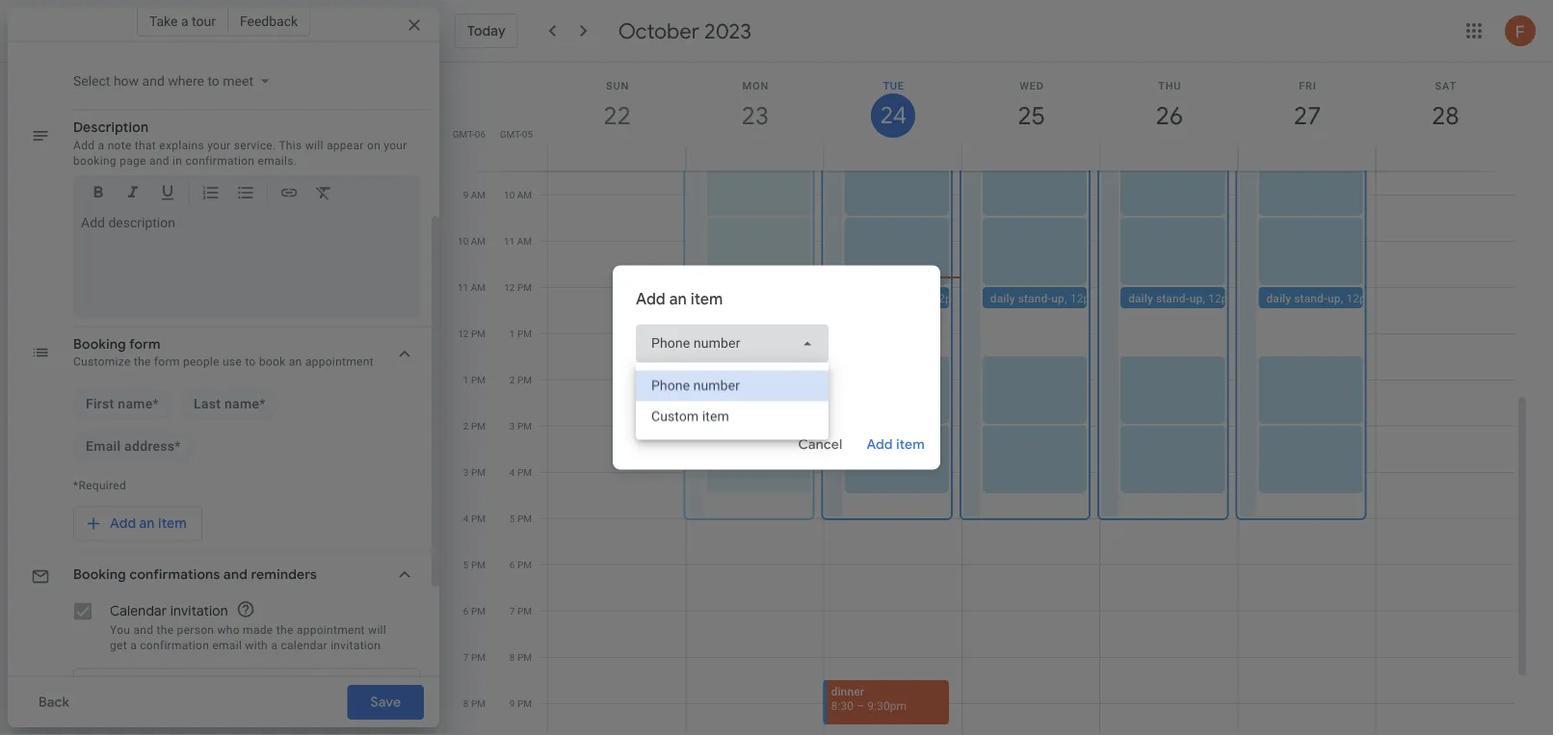 Task type: describe. For each thing, give the bounding box(es) containing it.
people
[[183, 355, 219, 369]]

none field inside add an item dialog
[[636, 324, 829, 363]]

you and the person who made the appointment will get a confirmation email with a calendar invitation
[[110, 623, 387, 652]]

formatting options toolbar
[[73, 176, 420, 217]]

first name *
[[86, 396, 159, 412]]

0 vertical spatial 6 pm
[[510, 559, 532, 571]]

0 vertical spatial 11 am
[[504, 236, 532, 247]]

0 horizontal spatial 11 am
[[458, 282, 486, 293]]

last
[[194, 396, 221, 412]]

1 vertical spatial 1 pm
[[463, 374, 486, 386]]

9 pm
[[510, 698, 532, 710]]

1 horizontal spatial 8
[[510, 652, 515, 664]]

Description text field
[[81, 214, 412, 311]]

like
[[133, 14, 151, 28]]

with
[[245, 638, 268, 652]]

0 horizontal spatial 8 pm
[[463, 698, 486, 710]]

back button
[[23, 685, 85, 720]]

note
[[108, 138, 132, 152]]

who
[[217, 623, 240, 637]]

appointment inside you and the person who made the appointment will get a confirmation email with a calendar invitation
[[297, 623, 365, 637]]

conference?
[[73, 30, 139, 43]]

0 horizontal spatial 10
[[458, 236, 469, 247]]

gmt-06
[[453, 128, 486, 140]]

–
[[857, 700, 865, 713]]

1 stand- from the left
[[1018, 292, 1052, 306]]

9 am
[[463, 189, 486, 201]]

1 horizontal spatial 7
[[510, 606, 515, 617]]

* for first name
[[153, 396, 159, 412]]

made
[[243, 623, 273, 637]]

1 vertical spatial 3 pm
[[463, 467, 486, 478]]

october 2023
[[618, 17, 752, 44]]

feedback button
[[228, 6, 310, 37]]

1 vertical spatial 7 pm
[[463, 652, 486, 664]]

back
[[38, 694, 69, 711]]

reminders
[[251, 566, 317, 584]]

9 for 9 pm
[[510, 698, 515, 710]]

insert link image
[[279, 183, 299, 205]]

name for last name
[[225, 396, 259, 412]]

2 horizontal spatial the
[[276, 623, 294, 637]]

via
[[255, 14, 270, 28]]

remove formatting image
[[314, 183, 333, 205]]

0 vertical spatial form
[[129, 336, 161, 353]]

cancel
[[799, 436, 843, 453]]

email
[[86, 438, 121, 454]]

will inside you and the person who made the appointment will get a confirmation email with a calendar invitation
[[368, 623, 387, 637]]

appear
[[327, 138, 364, 152]]

tour
[[192, 13, 216, 29]]

address
[[124, 438, 175, 454]]

take
[[149, 13, 178, 29]]

8:30
[[831, 700, 854, 713]]

bulleted list image
[[236, 183, 255, 205]]

get
[[110, 638, 127, 652]]

1 horizontal spatial 5
[[510, 513, 515, 525]]

page
[[120, 154, 146, 167]]

2023
[[705, 17, 752, 44]]

1 horizontal spatial 1
[[510, 328, 515, 340]]

person,
[[212, 14, 252, 28]]

would
[[73, 14, 107, 28]]

0 horizontal spatial 1
[[463, 374, 469, 386]]

* for last name
[[259, 396, 266, 412]]

0 vertical spatial 1 pm
[[510, 328, 532, 340]]

gmt-05
[[500, 128, 533, 140]]

1 daily stand-up , 12pm from the left
[[991, 292, 1101, 306]]

4 column header from the left
[[962, 63, 1101, 171]]

1 vertical spatial 12
[[458, 328, 469, 340]]

booking confirmations and reminders button
[[66, 556, 428, 590]]

first
[[86, 396, 114, 412]]

0 vertical spatial 3 pm
[[510, 421, 532, 432]]

booking form customize the form people use to book an appointment
[[73, 336, 374, 369]]

confirmation inside you and the person who made the appointment will get a confirmation email with a calendar invitation
[[140, 638, 209, 652]]

1 vertical spatial 5
[[463, 559, 469, 571]]

0 vertical spatial item
[[691, 289, 723, 309]]

0 horizontal spatial 6
[[463, 606, 469, 617]]

description
[[73, 119, 149, 136]]

0 vertical spatial 2
[[510, 374, 515, 386]]

confirmations
[[130, 566, 220, 584]]

or
[[313, 14, 324, 28]]

7 column header from the left
[[1376, 63, 1515, 171]]

0 vertical spatial 12
[[504, 282, 515, 293]]

take a tour button
[[137, 6, 228, 37]]

an inside booking form customize the form people use to book an appointment
[[289, 355, 302, 369]]

list item containing first name
[[73, 389, 171, 420]]

item inside add item button
[[896, 436, 925, 453]]

booking for booking confirmations and reminders
[[73, 566, 126, 584]]

you
[[110, 14, 129, 28]]

gmt- for 06
[[453, 128, 475, 140]]

12pm button
[[845, 288, 962, 309]]

1 horizontal spatial 11
[[504, 236, 515, 247]]

meet
[[168, 14, 196, 28]]

1 horizontal spatial 5 pm
[[510, 513, 532, 525]]

video
[[327, 14, 356, 28]]

0 vertical spatial 4 pm
[[510, 467, 532, 478]]

1 column header from the left
[[547, 63, 686, 171]]

explains
[[159, 138, 204, 152]]

3 column header from the left
[[824, 63, 963, 171]]

0 horizontal spatial 2
[[463, 421, 469, 432]]

and inside dropdown button
[[224, 566, 248, 584]]

description add a note that explains your service. this will appear on your booking page and in confirmation emails.
[[73, 119, 407, 167]]

this
[[279, 138, 302, 152]]

cancel button
[[790, 422, 852, 468]]

item inside add an item button
[[158, 515, 187, 532]]

and inside description add a note that explains your service. this will appear on your booking page and in confirmation emails.
[[149, 154, 169, 167]]

0 horizontal spatial 3
[[463, 467, 469, 478]]

on
[[367, 138, 381, 152]]

required
[[669, 385, 723, 401]]

book
[[259, 355, 286, 369]]

to inside booking form customize the form people use to book an appointment
[[245, 355, 256, 369]]

1 vertical spatial 8
[[463, 698, 469, 710]]

calendar
[[110, 603, 167, 620]]

0 vertical spatial 3
[[510, 421, 515, 432]]

0 horizontal spatial 2 pm
[[463, 421, 486, 432]]

grid containing 12pm
[[447, 63, 1530, 735]]

1 vertical spatial 12 pm
[[458, 328, 486, 340]]

person
[[177, 623, 214, 637]]

1 horizontal spatial 6
[[510, 559, 515, 571]]

today button
[[455, 13, 518, 48]]

1 vertical spatial 6 pm
[[463, 606, 486, 617]]

bold image
[[89, 183, 108, 205]]

an inside button
[[139, 515, 155, 532]]

customize
[[73, 355, 131, 369]]

1 vertical spatial form
[[154, 355, 180, 369]]

1 horizontal spatial the
[[157, 623, 174, 637]]

3 daily stand-up , 12pm from the left
[[1267, 292, 1377, 306]]

october
[[618, 17, 700, 44]]

last name *
[[194, 396, 266, 412]]

2 daily stand-up , 12pm from the left
[[1129, 292, 1239, 306]]

0 vertical spatial 7 pm
[[510, 606, 532, 617]]



Task type: locate. For each thing, give the bounding box(es) containing it.
,
[[1065, 292, 1068, 306], [1203, 292, 1206, 306], [1341, 292, 1344, 306]]

item
[[691, 289, 723, 309], [896, 436, 925, 453], [158, 515, 187, 532]]

a left tour
[[181, 13, 188, 29]]

0 horizontal spatial 10 am
[[458, 236, 486, 247]]

1 horizontal spatial daily
[[1129, 292, 1153, 306]]

daily stand-up , 12pm
[[991, 292, 1101, 306], [1129, 292, 1239, 306], [1267, 292, 1377, 306]]

add an item inside button
[[110, 515, 187, 532]]

1 vertical spatial 4
[[463, 513, 469, 525]]

0 horizontal spatial invitation
[[170, 603, 228, 620]]

the up calendar
[[276, 623, 294, 637]]

10
[[504, 189, 515, 201], [458, 236, 469, 247]]

0 horizontal spatial an
[[139, 515, 155, 532]]

italic image
[[123, 183, 143, 205]]

0 horizontal spatial add an item
[[110, 515, 187, 532]]

name right last
[[225, 396, 259, 412]]

booking for booking form customize the form people use to book an appointment
[[73, 336, 126, 353]]

confirmation inside description add a note that explains your service. this will appear on your booking page and in confirmation emails.
[[185, 154, 255, 167]]

list item containing last name
[[181, 389, 278, 420]]

and down 'that' on the left
[[149, 154, 169, 167]]

0 horizontal spatial daily stand-up , 12pm
[[991, 292, 1101, 306]]

0 horizontal spatial 4 pm
[[463, 513, 486, 525]]

0 vertical spatial 1
[[510, 328, 515, 340]]

column header
[[547, 63, 686, 171], [685, 63, 825, 171], [824, 63, 963, 171], [962, 63, 1101, 171], [1100, 63, 1239, 171], [1238, 63, 1377, 171], [1376, 63, 1515, 171]]

1 vertical spatial add an item
[[110, 515, 187, 532]]

1 horizontal spatial invitation
[[331, 638, 381, 652]]

12pm inside button
[[932, 292, 962, 306]]

1 vertical spatial 3
[[463, 467, 469, 478]]

1 12pm from the left
[[932, 292, 962, 306]]

0 horizontal spatial up
[[1052, 292, 1065, 306]]

question type list box
[[636, 363, 829, 440]]

None field
[[636, 324, 829, 363]]

confirmation up numbered list image
[[185, 154, 255, 167]]

1 horizontal spatial 10 am
[[504, 189, 532, 201]]

1 vertical spatial item
[[896, 436, 925, 453]]

list item
[[73, 389, 171, 420], [181, 389, 278, 420], [73, 431, 193, 462]]

0 vertical spatial 2 pm
[[510, 374, 532, 386]]

4 12pm from the left
[[1347, 292, 1377, 306]]

use
[[223, 355, 242, 369]]

add inside description add a note that explains your service. this will appear on your booking page and in confirmation emails.
[[73, 138, 95, 152]]

8 up 9 pm
[[510, 652, 515, 664]]

invitation inside you and the person who made the appointment will get a confirmation email with a calendar invitation
[[331, 638, 381, 652]]

your left service.
[[207, 138, 231, 152]]

1 , from the left
[[1065, 292, 1068, 306]]

0 horizontal spatial ,
[[1065, 292, 1068, 306]]

4 pm
[[510, 467, 532, 478], [463, 513, 486, 525]]

invitation
[[170, 603, 228, 620], [331, 638, 381, 652]]

an
[[669, 289, 687, 309], [289, 355, 302, 369], [139, 515, 155, 532]]

calendar invitation
[[110, 603, 228, 620]]

a right with
[[271, 638, 278, 652]]

email address *
[[86, 438, 181, 454]]

1 horizontal spatial an
[[289, 355, 302, 369]]

1 horizontal spatial ,
[[1203, 292, 1206, 306]]

form
[[129, 336, 161, 353], [154, 355, 180, 369]]

item right cancel button at right
[[896, 436, 925, 453]]

gmt- for 05
[[500, 128, 522, 140]]

1 horizontal spatial 8 pm
[[510, 652, 532, 664]]

underline image
[[158, 183, 177, 205]]

add an item inside dialog
[[636, 289, 723, 309]]

a right get at left bottom
[[130, 638, 137, 652]]

2 vertical spatial item
[[158, 515, 187, 532]]

0 vertical spatial invitation
[[170, 603, 228, 620]]

0 vertical spatial 9
[[463, 189, 469, 201]]

0 horizontal spatial will
[[305, 138, 324, 152]]

list item down first name *
[[73, 431, 193, 462]]

an right book
[[289, 355, 302, 369]]

name
[[118, 396, 153, 412], [225, 396, 259, 412]]

0 horizontal spatial item
[[158, 515, 187, 532]]

add item
[[867, 436, 925, 453]]

1 horizontal spatial item
[[691, 289, 723, 309]]

form left people
[[154, 355, 180, 369]]

0 horizontal spatial the
[[134, 355, 151, 369]]

1 horizontal spatial up
[[1190, 292, 1203, 306]]

an up required
[[669, 289, 687, 309]]

1 vertical spatial 4 pm
[[463, 513, 486, 525]]

11
[[504, 236, 515, 247], [458, 282, 469, 293]]

in inside description add a note that explains your service. this will appear on your booking page and in confirmation emails.
[[173, 154, 182, 167]]

invitation up the person
[[170, 603, 228, 620]]

to
[[154, 14, 165, 28], [245, 355, 256, 369]]

8 pm up 9 pm
[[510, 652, 532, 664]]

item up required
[[691, 289, 723, 309]]

10 am down 9 am
[[458, 236, 486, 247]]

add item button
[[859, 422, 933, 468]]

pm
[[517, 282, 532, 293], [471, 328, 486, 340], [517, 328, 532, 340], [471, 374, 486, 386], [517, 374, 532, 386], [471, 421, 486, 432], [517, 421, 532, 432], [471, 467, 486, 478], [517, 467, 532, 478], [471, 513, 486, 525], [517, 513, 532, 525], [471, 559, 486, 571], [517, 559, 532, 571], [471, 606, 486, 617], [517, 606, 532, 617], [471, 652, 486, 664], [517, 652, 532, 664], [471, 698, 486, 710], [517, 698, 532, 710]]

11 am
[[504, 236, 532, 247], [458, 282, 486, 293]]

0 horizontal spatial 5
[[463, 559, 469, 571]]

add an item up required
[[636, 289, 723, 309]]

1 horizontal spatial in
[[199, 14, 209, 28]]

3 12pm from the left
[[1209, 292, 1239, 306]]

add inside button
[[110, 515, 136, 532]]

10 down 9 am
[[458, 236, 469, 247]]

06
[[475, 128, 486, 140]]

appointment inside booking form customize the form people use to book an appointment
[[305, 355, 374, 369]]

1 your from the left
[[207, 138, 231, 152]]

1 vertical spatial appointment
[[297, 623, 365, 637]]

8 pm left 9 pm
[[463, 698, 486, 710]]

1 horizontal spatial 4 pm
[[510, 467, 532, 478]]

6
[[510, 559, 515, 571], [463, 606, 469, 617]]

2 horizontal spatial daily stand-up , 12pm
[[1267, 292, 1377, 306]]

2 gmt- from the left
[[500, 128, 522, 140]]

will
[[305, 138, 324, 152], [368, 623, 387, 637]]

booking inside dropdown button
[[73, 566, 126, 584]]

3 , from the left
[[1341, 292, 1344, 306]]

2 12pm from the left
[[1071, 292, 1101, 306]]

1 horizontal spatial 9
[[510, 698, 515, 710]]

daily
[[991, 292, 1015, 306], [1129, 292, 1153, 306], [1267, 292, 1292, 306]]

list item down the use
[[181, 389, 278, 420]]

0 vertical spatial 10
[[504, 189, 515, 201]]

0 vertical spatial 4
[[510, 467, 515, 478]]

* for email address
[[175, 438, 181, 454]]

1 vertical spatial 11 am
[[458, 282, 486, 293]]

1 horizontal spatial 7 pm
[[510, 606, 532, 617]]

and
[[149, 154, 169, 167], [224, 566, 248, 584], [133, 623, 153, 637]]

item up confirmations
[[158, 515, 187, 532]]

3
[[510, 421, 515, 432], [463, 467, 469, 478]]

appointment right book
[[305, 355, 374, 369]]

booking confirmations and reminders
[[73, 566, 317, 584]]

1 gmt- from the left
[[453, 128, 475, 140]]

0 vertical spatial 5
[[510, 513, 515, 525]]

0 horizontal spatial 6 pm
[[463, 606, 486, 617]]

05
[[522, 128, 533, 140]]

to right the use
[[245, 355, 256, 369]]

2 stand- from the left
[[1156, 292, 1190, 306]]

gmt-
[[453, 128, 475, 140], [500, 128, 522, 140]]

that
[[135, 138, 156, 152]]

1 vertical spatial booking
[[73, 566, 126, 584]]

8 left 9 pm
[[463, 698, 469, 710]]

in right meet
[[199, 14, 209, 28]]

your right the on
[[384, 138, 407, 152]]

gmt- right 06
[[500, 128, 522, 140]]

0 horizontal spatial 11
[[458, 282, 469, 293]]

2 booking from the top
[[73, 566, 126, 584]]

service.
[[234, 138, 276, 152]]

2 option from the top
[[636, 401, 829, 432]]

add an item up confirmations
[[110, 515, 187, 532]]

0 horizontal spatial to
[[154, 14, 165, 28]]

6 column header from the left
[[1238, 63, 1377, 171]]

1 vertical spatial an
[[289, 355, 302, 369]]

2 horizontal spatial up
[[1328, 292, 1341, 306]]

1 option from the top
[[636, 371, 829, 401]]

0 vertical spatial 8
[[510, 652, 515, 664]]

phone,
[[273, 14, 309, 28]]

add an item dialog
[[613, 266, 941, 470]]

2 horizontal spatial ,
[[1341, 292, 1344, 306]]

numbered list image
[[201, 183, 221, 205]]

list item containing email address
[[73, 431, 193, 462]]

3 pm
[[510, 421, 532, 432], [463, 467, 486, 478]]

today
[[467, 22, 506, 40]]

1 name from the left
[[118, 396, 153, 412]]

add
[[73, 138, 95, 152], [636, 289, 666, 309], [867, 436, 893, 453], [110, 515, 136, 532]]

0 vertical spatial 10 am
[[504, 189, 532, 201]]

10 right 9 am
[[504, 189, 515, 201]]

confirmation down the person
[[140, 638, 209, 652]]

1 vertical spatial 11
[[458, 282, 469, 293]]

0 horizontal spatial 4
[[463, 513, 469, 525]]

add an item button
[[73, 506, 202, 541]]

name right first
[[118, 396, 153, 412]]

an inside dialog
[[669, 289, 687, 309]]

appointment
[[305, 355, 374, 369], [297, 623, 365, 637]]

1 up from the left
[[1052, 292, 1065, 306]]

1 horizontal spatial 12 pm
[[504, 282, 532, 293]]

and inside you and the person who made the appointment will get a confirmation email with a calendar invitation
[[133, 623, 153, 637]]

0 horizontal spatial stand-
[[1018, 292, 1052, 306]]

to inside would you like to meet in person, via phone, or video conference?
[[154, 14, 165, 28]]

email
[[212, 638, 242, 652]]

the down calendar invitation
[[157, 623, 174, 637]]

dinner 8:30 – 9:30pm
[[831, 685, 907, 713]]

0 horizontal spatial 5 pm
[[463, 559, 486, 571]]

1 booking from the top
[[73, 336, 126, 353]]

0 vertical spatial in
[[199, 14, 209, 28]]

*required
[[73, 478, 126, 492]]

booking
[[73, 154, 116, 167]]

take a tour
[[149, 13, 216, 29]]

add inside button
[[867, 436, 893, 453]]

0 vertical spatial 5 pm
[[510, 513, 532, 525]]

1 pm
[[510, 328, 532, 340], [463, 374, 486, 386]]

0 horizontal spatial 1 pm
[[463, 374, 486, 386]]

0 vertical spatial 11
[[504, 236, 515, 247]]

gmt- left the gmt-05
[[453, 128, 475, 140]]

confirmation
[[185, 154, 255, 167], [140, 638, 209, 652]]

0 vertical spatial appointment
[[305, 355, 374, 369]]

9:30pm
[[868, 700, 907, 713]]

3 daily from the left
[[1267, 292, 1292, 306]]

1 horizontal spatial 6 pm
[[510, 559, 532, 571]]

1 horizontal spatial daily stand-up , 12pm
[[1129, 292, 1239, 306]]

you
[[110, 623, 130, 637]]

booking
[[73, 336, 126, 353], [73, 566, 126, 584]]

10 am right 9 am
[[504, 189, 532, 201]]

5 column header from the left
[[1100, 63, 1239, 171]]

0 vertical spatial booking
[[73, 336, 126, 353]]

2 your from the left
[[384, 138, 407, 152]]

1 vertical spatial 1
[[463, 374, 469, 386]]

and down calendar
[[133, 623, 153, 637]]

dinner
[[831, 685, 864, 699]]

appointment up calendar
[[297, 623, 365, 637]]

feedback
[[240, 13, 298, 29]]

0 horizontal spatial name
[[118, 396, 153, 412]]

1 horizontal spatial 3 pm
[[510, 421, 532, 432]]

name for first name
[[118, 396, 153, 412]]

1 vertical spatial 7
[[463, 652, 469, 664]]

6 pm
[[510, 559, 532, 571], [463, 606, 486, 617]]

grid
[[447, 63, 1530, 735]]

1 horizontal spatial gmt-
[[500, 128, 522, 140]]

1 horizontal spatial 2
[[510, 374, 515, 386]]

12pm
[[932, 292, 962, 306], [1071, 292, 1101, 306], [1209, 292, 1239, 306], [1347, 292, 1377, 306]]

would you like to meet in person, via phone, or video conference?
[[73, 14, 356, 43]]

1 horizontal spatial 3
[[510, 421, 515, 432]]

calendar
[[281, 638, 328, 652]]

a up booking
[[98, 138, 104, 152]]

am
[[471, 189, 486, 201], [517, 189, 532, 201], [471, 236, 486, 247], [517, 236, 532, 247], [471, 282, 486, 293]]

2 up from the left
[[1190, 292, 1203, 306]]

1 horizontal spatial 11 am
[[504, 236, 532, 247]]

booking up calendar
[[73, 566, 126, 584]]

8
[[510, 652, 515, 664], [463, 698, 469, 710]]

the inside booking form customize the form people use to book an appointment
[[134, 355, 151, 369]]

emails.
[[258, 154, 297, 167]]

0 horizontal spatial 12 pm
[[458, 328, 486, 340]]

9
[[463, 189, 469, 201], [510, 698, 515, 710]]

1 daily from the left
[[991, 292, 1015, 306]]

to right like
[[154, 14, 165, 28]]

1 horizontal spatial 12
[[504, 282, 515, 293]]

1 horizontal spatial to
[[245, 355, 256, 369]]

form up customize
[[129, 336, 161, 353]]

the right customize
[[134, 355, 151, 369]]

1 vertical spatial 6
[[463, 606, 469, 617]]

1 vertical spatial 9
[[510, 698, 515, 710]]

2 daily from the left
[[1129, 292, 1153, 306]]

and left reminders
[[224, 566, 248, 584]]

a inside description add a note that explains your service. this will appear on your booking page and in confirmation emails.
[[98, 138, 104, 152]]

in down "explains"
[[173, 154, 182, 167]]

an up confirmations
[[139, 515, 155, 532]]

booking up customize
[[73, 336, 126, 353]]

9 for 9 am
[[463, 189, 469, 201]]

*
[[153, 396, 159, 412], [259, 396, 266, 412], [175, 438, 181, 454]]

2
[[510, 374, 515, 386], [463, 421, 469, 432]]

in inside would you like to meet in person, via phone, or video conference?
[[199, 14, 209, 28]]

list item up email address *
[[73, 389, 171, 420]]

2 vertical spatial an
[[139, 515, 155, 532]]

booking inside booking form customize the form people use to book an appointment
[[73, 336, 126, 353]]

7
[[510, 606, 515, 617], [463, 652, 469, 664]]

3 stand- from the left
[[1295, 292, 1328, 306]]

1 vertical spatial 5 pm
[[463, 559, 486, 571]]

2 column header from the left
[[685, 63, 825, 171]]

2 name from the left
[[225, 396, 259, 412]]

a inside 'button'
[[181, 13, 188, 29]]

option
[[636, 371, 829, 401], [636, 401, 829, 432]]

the
[[134, 355, 151, 369], [157, 623, 174, 637], [276, 623, 294, 637]]

your
[[207, 138, 231, 152], [384, 138, 407, 152]]

1 horizontal spatial 1 pm
[[510, 328, 532, 340]]

invitation right calendar
[[331, 638, 381, 652]]

1 vertical spatial invitation
[[331, 638, 381, 652]]

will inside description add a note that explains your service. this will appear on your booking page and in confirmation emails.
[[305, 138, 324, 152]]

3 up from the left
[[1328, 292, 1341, 306]]

1 vertical spatial confirmation
[[140, 638, 209, 652]]

0 vertical spatial 7
[[510, 606, 515, 617]]

0 horizontal spatial daily
[[991, 292, 1015, 306]]

1 vertical spatial 10
[[458, 236, 469, 247]]

2 , from the left
[[1203, 292, 1206, 306]]

10 am
[[504, 189, 532, 201], [458, 236, 486, 247]]



Task type: vqa. For each thing, say whether or not it's contained in the screenshot.
1 PM to the right
yes



